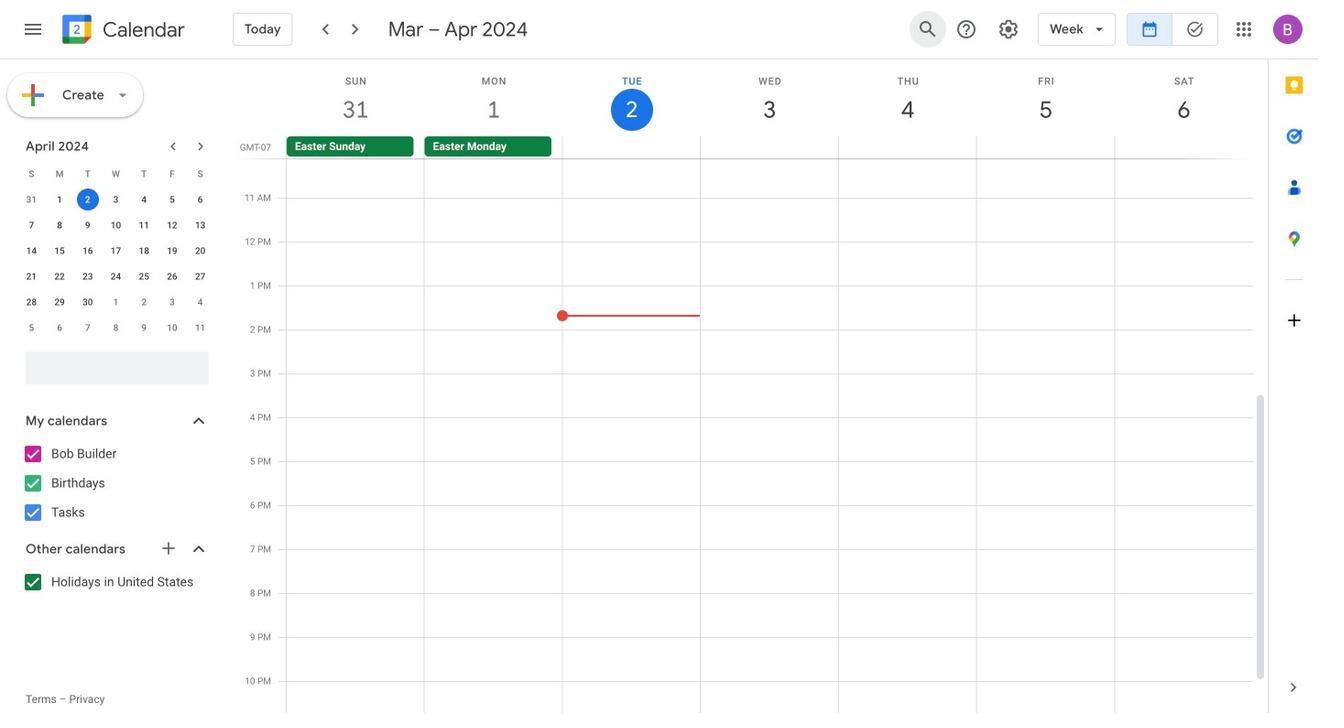 Task type: locate. For each thing, give the bounding box(es) containing it.
cell
[[563, 137, 701, 159], [701, 137, 839, 159], [839, 137, 977, 159], [977, 137, 1115, 159], [1115, 137, 1253, 159], [74, 187, 102, 213]]

row group
[[17, 187, 214, 341]]

heading
[[99, 19, 185, 41]]

None search field
[[0, 345, 227, 385]]

grid
[[235, 60, 1268, 714]]

add other calendars image
[[159, 540, 178, 558]]

16 element
[[77, 240, 99, 262]]

tab list
[[1269, 60, 1320, 663]]

may 11 element
[[189, 317, 211, 339]]

main drawer image
[[22, 18, 44, 40]]

4 element
[[133, 189, 155, 211]]

may 10 element
[[161, 317, 183, 339]]

26 element
[[161, 266, 183, 288]]

30 element
[[77, 291, 99, 313]]

5 element
[[161, 189, 183, 211]]

14 element
[[20, 240, 42, 262]]

15 element
[[49, 240, 71, 262]]

9 element
[[77, 214, 99, 236]]

settings menu image
[[998, 18, 1020, 40]]

10 element
[[105, 214, 127, 236]]

21 element
[[20, 266, 42, 288]]

12 element
[[161, 214, 183, 236]]

row
[[279, 137, 1268, 159], [17, 161, 214, 187], [17, 187, 214, 213], [17, 213, 214, 238], [17, 238, 214, 264], [17, 264, 214, 290], [17, 290, 214, 315], [17, 315, 214, 341]]

25 element
[[133, 266, 155, 288]]

23 element
[[77, 266, 99, 288]]

22 element
[[49, 266, 71, 288]]

support image
[[956, 18, 978, 40]]

7 element
[[20, 214, 42, 236]]

cell inside april 2024 grid
[[74, 187, 102, 213]]

2, today element
[[77, 189, 99, 211]]

heading inside calendar element
[[99, 19, 185, 41]]

may 5 element
[[20, 317, 42, 339]]

may 9 element
[[133, 317, 155, 339]]

20 element
[[189, 240, 211, 262]]

may 2 element
[[133, 291, 155, 313]]

11 element
[[133, 214, 155, 236]]

april 2024 grid
[[17, 161, 214, 341]]

28 element
[[20, 291, 42, 313]]



Task type: vqa. For each thing, say whether or not it's contained in the screenshot.
THE & at bottom left
no



Task type: describe. For each thing, give the bounding box(es) containing it.
27 element
[[189, 266, 211, 288]]

may 7 element
[[77, 317, 99, 339]]

may 3 element
[[161, 291, 183, 313]]

3 element
[[105, 189, 127, 211]]

13 element
[[189, 214, 211, 236]]

calendar element
[[59, 11, 185, 51]]

8 element
[[49, 214, 71, 236]]

18 element
[[133, 240, 155, 262]]

march 31 element
[[20, 189, 42, 211]]

29 element
[[49, 291, 71, 313]]

my calendars list
[[4, 440, 227, 528]]

1 element
[[49, 189, 71, 211]]

may 6 element
[[49, 317, 71, 339]]

17 element
[[105, 240, 127, 262]]

6 element
[[189, 189, 211, 211]]

may 8 element
[[105, 317, 127, 339]]

Search for people text field
[[37, 352, 198, 385]]

may 4 element
[[189, 291, 211, 313]]

19 element
[[161, 240, 183, 262]]

24 element
[[105, 266, 127, 288]]

may 1 element
[[105, 291, 127, 313]]



